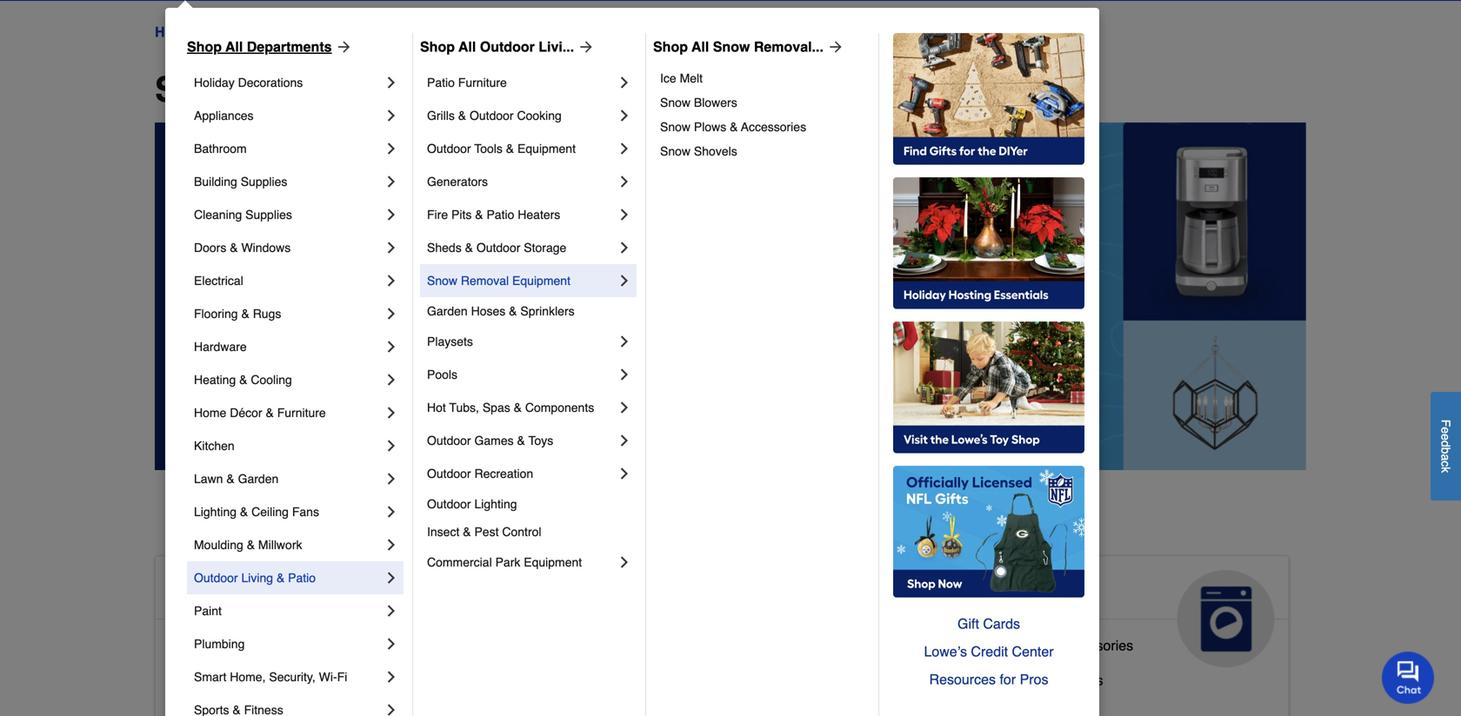 Task type: describe. For each thing, give the bounding box(es) containing it.
resources
[[930, 672, 996, 688]]

building supplies link
[[194, 165, 383, 198]]

tools
[[474, 142, 503, 156]]

0 vertical spatial appliances link
[[194, 99, 383, 132]]

all for shop all snow removal...
[[692, 39, 709, 55]]

arrow right image
[[332, 38, 353, 56]]

sprinklers
[[521, 304, 575, 318]]

1 vertical spatial bathroom
[[240, 638, 300, 654]]

grills & outdoor cooking link
[[427, 99, 616, 132]]

1 horizontal spatial garden
[[427, 304, 468, 318]]

hot
[[427, 401, 446, 415]]

snow plows & accessories link
[[660, 115, 866, 139]]

storage
[[524, 241, 567, 255]]

chevron right image for outdoor games & toys
[[616, 432, 633, 450]]

chevron right image for plumbing
[[383, 636, 400, 653]]

& right lawn
[[226, 472, 235, 486]]

snow for snow blowers
[[660, 96, 691, 110]]

snow for snow removal equipment
[[427, 274, 458, 288]]

recreation
[[475, 467, 533, 481]]

a
[[1439, 454, 1453, 461]]

electrical link
[[194, 264, 383, 298]]

lawn & garden
[[194, 472, 279, 486]]

accessories for appliance parts & accessories
[[1059, 638, 1134, 654]]

pools
[[427, 368, 458, 382]]

hot tubs, spas & components
[[427, 401, 594, 415]]

shop all departments
[[187, 39, 332, 55]]

plows
[[694, 120, 727, 134]]

enjoy savings year-round. no matter what you're shopping for, find what you need at a great price. image
[[155, 123, 1307, 471]]

snow for snow shovels
[[660, 144, 691, 158]]

toys
[[529, 434, 553, 448]]

chevron right image for kitchen
[[383, 438, 400, 455]]

flooring & rugs link
[[194, 298, 383, 331]]

insect
[[427, 525, 460, 539]]

moulding
[[194, 538, 243, 552]]

0 vertical spatial bathroom
[[194, 142, 247, 156]]

patio for fire pits & patio heaters
[[487, 208, 514, 222]]

smart home, security, wi-fi
[[194, 671, 347, 685]]

all for shop all departments
[[225, 39, 243, 55]]

shop all snow removal...
[[653, 39, 824, 55]]

hot tubs, spas & components link
[[427, 391, 616, 425]]

fans
[[292, 505, 319, 519]]

departments for shop
[[304, 70, 517, 110]]

livestock
[[557, 666, 615, 682]]

holiday decorations
[[194, 76, 303, 90]]

holiday decorations link
[[194, 66, 383, 99]]

equipment for removal
[[512, 274, 571, 288]]

accessible home image
[[402, 571, 500, 668]]

chevron right image for cleaning supplies
[[383, 206, 400, 224]]

& right tools
[[506, 142, 514, 156]]

beverage
[[945, 673, 1004, 689]]

ice
[[660, 71, 677, 85]]

home décor & furniture
[[194, 406, 326, 420]]

arrow right image for shop all outdoor livi...
[[574, 38, 595, 56]]

cleaning supplies link
[[194, 198, 383, 231]]

insect & pest control link
[[427, 518, 633, 546]]

chevron right image for grills & outdoor cooking
[[616, 107, 633, 124]]

chevron right image for home décor & furniture
[[383, 405, 400, 422]]

snow removal equipment
[[427, 274, 571, 288]]

& inside animal & pet care
[[645, 578, 663, 605]]

accessible for accessible home
[[170, 578, 297, 605]]

chevron right image for fire pits & patio heaters
[[616, 206, 633, 224]]

home link
[[155, 22, 194, 43]]

snow plows & accessories
[[660, 120, 806, 134]]

& right grills on the left of page
[[458, 109, 466, 123]]

b
[[1439, 448, 1453, 454]]

shop for shop all outdoor livi...
[[420, 39, 455, 55]]

building
[[194, 175, 237, 189]]

livestock supplies
[[557, 666, 673, 682]]

home for home
[[155, 24, 194, 40]]

snow blowers link
[[660, 90, 866, 115]]

melt
[[680, 71, 703, 85]]

outdoor down grills on the left of page
[[427, 142, 471, 156]]

plumbing
[[194, 638, 245, 652]]

control
[[502, 525, 542, 539]]

wi-
[[319, 671, 337, 685]]

outdoor tools & equipment
[[427, 142, 576, 156]]

chevron right image for doors & windows
[[383, 239, 400, 257]]

outdoor up 'insect'
[[427, 498, 471, 512]]

sheds & outdoor storage link
[[427, 231, 616, 264]]

pest
[[475, 525, 499, 539]]

accessible home link
[[156, 557, 514, 668]]

accessories for snow plows & accessories
[[741, 120, 806, 134]]

0 vertical spatial equipment
[[518, 142, 576, 156]]

chevron right image for bathroom
[[383, 140, 400, 157]]

& left the ceiling
[[240, 505, 248, 519]]

shop all outdoor livi... link
[[420, 37, 595, 57]]

lowe's credit center link
[[893, 639, 1085, 666]]

supplies for livestock supplies
[[619, 666, 673, 682]]

chevron right image for hot tubs, spas & components
[[616, 399, 633, 417]]

outdoor recreation link
[[427, 458, 616, 491]]

parts
[[1010, 638, 1042, 654]]

departments link
[[209, 22, 288, 43]]

home,
[[230, 671, 266, 685]]

chevron right image for lighting & ceiling fans
[[383, 504, 400, 521]]

spas
[[483, 401, 510, 415]]

moulding & millwork
[[194, 538, 302, 552]]

2 e from the top
[[1439, 434, 1453, 441]]

appliance parts & accessories link
[[945, 634, 1134, 669]]

0 horizontal spatial lighting
[[194, 505, 237, 519]]

kitchen link
[[194, 430, 383, 463]]

1 horizontal spatial furniture
[[458, 76, 507, 90]]

chevron right image for snow removal equipment
[[616, 272, 633, 290]]

chevron right image for flooring & rugs
[[383, 305, 400, 323]]

2 vertical spatial home
[[304, 578, 371, 605]]

d
[[1439, 441, 1453, 448]]

1 vertical spatial furniture
[[277, 406, 326, 420]]

outdoor up outdoor lighting
[[427, 467, 471, 481]]

tubs,
[[449, 401, 479, 415]]

find gifts for the diyer. image
[[893, 33, 1085, 165]]

animal & pet care link
[[543, 557, 901, 668]]

chevron right image for generators
[[616, 173, 633, 191]]

& left toys on the bottom of page
[[517, 434, 525, 448]]

chat invite button image
[[1382, 652, 1435, 705]]

wine
[[1021, 673, 1053, 689]]

gift cards link
[[893, 611, 1085, 639]]

& right décor
[[266, 406, 274, 420]]

hardware
[[194, 340, 247, 354]]

lawn
[[194, 472, 223, 486]]

ice melt link
[[660, 66, 866, 90]]

1 horizontal spatial lighting
[[475, 498, 517, 512]]

lighting & ceiling fans
[[194, 505, 319, 519]]

outdoor up patio furniture link
[[480, 39, 535, 55]]

0 horizontal spatial pet
[[557, 701, 578, 717]]

shop all outdoor livi...
[[420, 39, 574, 55]]

resources for pros link
[[893, 666, 1085, 694]]

outdoor lighting
[[427, 498, 517, 512]]

chevron right image for appliances
[[383, 107, 400, 124]]

chevron right image for hardware
[[383, 338, 400, 356]]

& left cooling
[[239, 373, 247, 387]]

holiday
[[194, 76, 235, 90]]

accessible for accessible bathroom
[[170, 638, 236, 654]]

generators
[[427, 175, 488, 189]]

hardware link
[[194, 331, 383, 364]]

0 vertical spatial appliances
[[194, 109, 254, 123]]

credit
[[971, 644, 1008, 660]]

1 e from the top
[[1439, 427, 1453, 434]]

cleaning supplies
[[194, 208, 292, 222]]

outdoor recreation
[[427, 467, 533, 481]]

snow blowers
[[660, 96, 737, 110]]



Task type: locate. For each thing, give the bounding box(es) containing it.
shop for shop all departments
[[187, 39, 222, 55]]

accessible down moulding
[[170, 578, 297, 605]]

appliances link down decorations
[[194, 99, 383, 132]]

shop all snow removal... link
[[653, 37, 845, 57]]

chevron right image for sheds & outdoor storage
[[616, 239, 633, 257]]

decorations
[[238, 76, 303, 90]]

pools link
[[427, 358, 616, 391]]

arrow right image up "ice melt" link
[[824, 38, 845, 56]]

animal & pet care image
[[790, 571, 887, 668]]

equipment
[[518, 142, 576, 156], [512, 274, 571, 288], [524, 556, 582, 570]]

departments up the holiday decorations
[[209, 24, 288, 40]]

officially licensed n f l gifts. shop now. image
[[893, 466, 1085, 598]]

ceiling
[[252, 505, 289, 519]]

2 shop from the left
[[420, 39, 455, 55]]

millwork
[[258, 538, 302, 552]]

all
[[225, 39, 243, 55], [459, 39, 476, 55], [692, 39, 709, 55], [251, 70, 295, 110]]

2 arrow right image from the left
[[824, 38, 845, 56]]

shop
[[187, 39, 222, 55], [420, 39, 455, 55], [653, 39, 688, 55]]

for
[[1000, 672, 1016, 688]]

cleaning
[[194, 208, 242, 222]]

pet beds, houses, & furniture
[[557, 701, 745, 717]]

snow inside "link"
[[713, 39, 750, 55]]

chevron right image for patio furniture
[[616, 74, 633, 91]]

arrow right image inside shop all outdoor livi... link
[[574, 38, 595, 56]]

equipment for park
[[524, 556, 582, 570]]

snow inside "link"
[[660, 96, 691, 110]]

2 accessible from the top
[[170, 638, 236, 654]]

departments for shop
[[247, 39, 332, 55]]

chevron right image for heating & cooling
[[383, 371, 400, 389]]

arrow right image for shop all snow removal...
[[824, 38, 845, 56]]

departments down arrow right icon
[[304, 70, 517, 110]]

2 horizontal spatial furniture
[[690, 701, 745, 717]]

smart
[[194, 671, 226, 685]]

2 vertical spatial equipment
[[524, 556, 582, 570]]

rugs
[[253, 307, 281, 321]]

1 horizontal spatial shop
[[420, 39, 455, 55]]

0 horizontal spatial arrow right image
[[574, 38, 595, 56]]

2 horizontal spatial patio
[[487, 208, 514, 222]]

chevron right image for pools
[[616, 366, 633, 384]]

0 vertical spatial furniture
[[458, 76, 507, 90]]

pros
[[1020, 672, 1049, 688]]

shop all departments
[[155, 70, 517, 110]]

patio down 'moulding & millwork' link
[[288, 572, 316, 585]]

outdoor up snow removal equipment
[[477, 241, 521, 255]]

0 horizontal spatial shop
[[187, 39, 222, 55]]

beverage & wine chillers
[[945, 673, 1103, 689]]

None search field
[[550, 0, 1025, 3]]

pet inside animal & pet care
[[670, 578, 707, 605]]

0 vertical spatial accessible
[[170, 578, 297, 605]]

center
[[1012, 644, 1054, 660]]

home down 'moulding & millwork' link
[[304, 578, 371, 605]]

& right hoses
[[509, 304, 517, 318]]

chevron right image for building supplies
[[383, 173, 400, 191]]

1 horizontal spatial patio
[[427, 76, 455, 90]]

& right animal
[[645, 578, 663, 605]]

playsets link
[[427, 325, 616, 358]]

livestock supplies link
[[557, 662, 673, 697]]

fire pits & patio heaters link
[[427, 198, 616, 231]]

heating & cooling link
[[194, 364, 383, 397]]

& right sheds on the left
[[465, 241, 473, 255]]

home décor & furniture link
[[194, 397, 383, 430]]

chevron right image for moulding & millwork
[[383, 537, 400, 554]]

accessories up snow shovels link on the top of the page
[[741, 120, 806, 134]]

all down shop all departments link
[[251, 70, 295, 110]]

shop inside shop all outdoor livi... link
[[420, 39, 455, 55]]

gift
[[958, 616, 979, 632]]

outdoor living & patio
[[194, 572, 316, 585]]

home up kitchen
[[194, 406, 226, 420]]

paint link
[[194, 595, 383, 628]]

& inside "link"
[[277, 572, 285, 585]]

lowe's credit center
[[924, 644, 1054, 660]]

& left pros
[[1008, 673, 1018, 689]]

1 vertical spatial equipment
[[512, 274, 571, 288]]

fire
[[427, 208, 448, 222]]

bathroom up building
[[194, 142, 247, 156]]

2 vertical spatial accessible
[[170, 673, 236, 689]]

supplies up cleaning supplies
[[241, 175, 287, 189]]

sheds
[[427, 241, 462, 255]]

pet
[[670, 578, 707, 605], [557, 701, 578, 717]]

visit the lowe's toy shop. image
[[893, 322, 1085, 454]]

décor
[[230, 406, 262, 420]]

paint
[[194, 605, 222, 619]]

snow down ice melt
[[660, 96, 691, 110]]

1 vertical spatial accessible
[[170, 638, 236, 654]]

chevron right image for outdoor tools & equipment
[[616, 140, 633, 157]]

1 arrow right image from the left
[[574, 38, 595, 56]]

1 vertical spatial supplies
[[245, 208, 292, 222]]

accessible down plumbing
[[170, 673, 236, 689]]

outdoor tools & equipment link
[[427, 132, 616, 165]]

grills
[[427, 109, 455, 123]]

1 horizontal spatial accessories
[[1059, 638, 1134, 654]]

1 horizontal spatial appliances link
[[931, 557, 1289, 668]]

0 vertical spatial supplies
[[241, 175, 287, 189]]

accessible up smart
[[170, 638, 236, 654]]

1 vertical spatial garden
[[238, 472, 279, 486]]

patio up grills on the left of page
[[427, 76, 455, 90]]

0 horizontal spatial appliances
[[194, 109, 254, 123]]

0 horizontal spatial patio
[[288, 572, 316, 585]]

outdoor inside "link"
[[194, 572, 238, 585]]

1 vertical spatial appliances
[[945, 578, 1075, 605]]

appliances up cards
[[945, 578, 1075, 605]]

& right spas
[[514, 401, 522, 415]]

security,
[[269, 671, 316, 685]]

appliances link
[[194, 99, 383, 132], [931, 557, 1289, 668]]

shop up 'holiday'
[[187, 39, 222, 55]]

commercial
[[427, 556, 492, 570]]

accessible
[[170, 578, 297, 605], [170, 638, 236, 654], [170, 673, 236, 689]]

shop up ice
[[653, 39, 688, 55]]

accessible home
[[170, 578, 371, 605]]

lighting up pest
[[475, 498, 517, 512]]

outdoor lighting link
[[427, 491, 633, 518]]

c
[[1439, 461, 1453, 467]]

shop inside shop all snow removal... "link"
[[653, 39, 688, 55]]

care
[[557, 605, 611, 633]]

& right parts
[[1046, 638, 1055, 654]]

garden up "playsets"
[[427, 304, 468, 318]]

outdoor down moulding
[[194, 572, 238, 585]]

animal & pet care
[[557, 578, 707, 633]]

gift cards
[[958, 616, 1020, 632]]

accessories up chillers
[[1059, 638, 1134, 654]]

patio inside "link"
[[288, 572, 316, 585]]

0 vertical spatial pet
[[670, 578, 707, 605]]

kitchen
[[194, 439, 235, 453]]

chevron right image
[[383, 74, 400, 91], [616, 74, 633, 91], [616, 107, 633, 124], [383, 140, 400, 157], [616, 140, 633, 157], [383, 173, 400, 191], [616, 239, 633, 257], [383, 272, 400, 290], [383, 305, 400, 323], [616, 333, 633, 351], [383, 338, 400, 356], [616, 366, 633, 384], [383, 371, 400, 389], [616, 399, 633, 417], [383, 438, 400, 455], [616, 465, 633, 483], [383, 603, 400, 620]]

snow for snow plows & accessories
[[660, 120, 691, 134]]

0 horizontal spatial garden
[[238, 472, 279, 486]]

heaters
[[518, 208, 560, 222]]

bathroom up smart home, security, wi-fi
[[240, 638, 300, 654]]

3 shop from the left
[[653, 39, 688, 55]]

1 horizontal spatial arrow right image
[[824, 38, 845, 56]]

& left pest
[[463, 525, 471, 539]]

electrical
[[194, 274, 243, 288]]

1 accessible from the top
[[170, 578, 297, 605]]

0 horizontal spatial appliances link
[[194, 99, 383, 132]]

heating & cooling
[[194, 373, 292, 387]]

shop for shop all snow removal...
[[653, 39, 688, 55]]

1 shop from the left
[[187, 39, 222, 55]]

0 horizontal spatial home
[[155, 24, 194, 40]]

2 vertical spatial furniture
[[690, 701, 745, 717]]

animal
[[557, 578, 638, 605]]

e up d
[[1439, 427, 1453, 434]]

cooling
[[251, 373, 292, 387]]

chevron right image for holiday decorations
[[383, 74, 400, 91]]

garden hoses & sprinklers link
[[427, 298, 633, 325]]

&
[[458, 109, 466, 123], [730, 120, 738, 134], [506, 142, 514, 156], [475, 208, 483, 222], [230, 241, 238, 255], [465, 241, 473, 255], [509, 304, 517, 318], [241, 307, 250, 321], [239, 373, 247, 387], [514, 401, 522, 415], [266, 406, 274, 420], [517, 434, 525, 448], [226, 472, 235, 486], [240, 505, 248, 519], [463, 525, 471, 539], [247, 538, 255, 552], [277, 572, 285, 585], [645, 578, 663, 605], [1046, 638, 1055, 654], [1008, 673, 1018, 689], [676, 701, 686, 717]]

home up shop
[[155, 24, 194, 40]]

2 horizontal spatial home
[[304, 578, 371, 605]]

pet beds, houses, & furniture link
[[557, 697, 745, 717]]

1 vertical spatial home
[[194, 406, 226, 420]]

all up melt
[[692, 39, 709, 55]]

furniture up kitchen link
[[277, 406, 326, 420]]

arrow right image inside shop all snow removal... "link"
[[824, 38, 845, 56]]

appliances down 'holiday'
[[194, 109, 254, 123]]

1 horizontal spatial pet
[[670, 578, 707, 605]]

patio for outdoor living & patio
[[288, 572, 316, 585]]

patio up sheds & outdoor storage
[[487, 208, 514, 222]]

appliance
[[945, 638, 1006, 654]]

garden up lighting & ceiling fans
[[238, 472, 279, 486]]

departments up holiday decorations link
[[247, 39, 332, 55]]

chevron right image for outdoor living & patio
[[383, 570, 400, 587]]

0 vertical spatial accessories
[[741, 120, 806, 134]]

all inside shop all outdoor livi... link
[[459, 39, 476, 55]]

1 vertical spatial appliances link
[[931, 557, 1289, 668]]

beds,
[[582, 701, 618, 717]]

chevron right image for lawn & garden
[[383, 471, 400, 488]]

outdoor down hot
[[427, 434, 471, 448]]

1 horizontal spatial home
[[194, 406, 226, 420]]

snow left shovels
[[660, 144, 691, 158]]

furniture up grills & outdoor cooking
[[458, 76, 507, 90]]

grills & outdoor cooking
[[427, 109, 562, 123]]

chevron right image
[[383, 107, 400, 124], [616, 173, 633, 191], [383, 206, 400, 224], [616, 206, 633, 224], [383, 239, 400, 257], [616, 272, 633, 290], [383, 405, 400, 422], [616, 432, 633, 450], [383, 471, 400, 488], [383, 504, 400, 521], [383, 537, 400, 554], [616, 554, 633, 572], [383, 570, 400, 587], [383, 636, 400, 653], [383, 669, 400, 686], [383, 702, 400, 717]]

livi...
[[539, 39, 574, 55]]

supplies for cleaning supplies
[[245, 208, 292, 222]]

& left "millwork" at the bottom left of page
[[247, 538, 255, 552]]

chevron right image for electrical
[[383, 272, 400, 290]]

1 horizontal spatial appliances
[[945, 578, 1075, 605]]

blowers
[[694, 96, 737, 110]]

equipment up sprinklers
[[512, 274, 571, 288]]

lowe's
[[924, 644, 967, 660]]

accessible for accessible bedroom
[[170, 673, 236, 689]]

f e e d b a c k button
[[1431, 392, 1461, 501]]

patio furniture
[[427, 76, 507, 90]]

home for home décor & furniture
[[194, 406, 226, 420]]

0 vertical spatial patio
[[427, 76, 455, 90]]

cards
[[983, 616, 1020, 632]]

0 horizontal spatial accessories
[[741, 120, 806, 134]]

& left rugs
[[241, 307, 250, 321]]

outdoor up tools
[[470, 109, 514, 123]]

bedroom
[[240, 673, 297, 689]]

& right the doors at the left of the page
[[230, 241, 238, 255]]

appliances link up chillers
[[931, 557, 1289, 668]]

snow up "ice melt" link
[[713, 39, 750, 55]]

0 horizontal spatial furniture
[[277, 406, 326, 420]]

bathroom link
[[194, 132, 383, 165]]

all for shop all outdoor livi...
[[459, 39, 476, 55]]

windows
[[241, 241, 291, 255]]

1 vertical spatial pet
[[557, 701, 578, 717]]

all up the holiday decorations
[[225, 39, 243, 55]]

& right houses,
[[676, 701, 686, 717]]

furniture right houses,
[[690, 701, 745, 717]]

ice melt
[[660, 71, 703, 85]]

departments
[[209, 24, 288, 40], [247, 39, 332, 55], [304, 70, 517, 110]]

shop up "patio furniture"
[[420, 39, 455, 55]]

insect & pest control
[[427, 525, 542, 539]]

chevron right image for commercial park equipment
[[616, 554, 633, 572]]

shop inside shop all departments link
[[187, 39, 222, 55]]

houses,
[[621, 701, 673, 717]]

all inside shop all snow removal... "link"
[[692, 39, 709, 55]]

supplies for building supplies
[[241, 175, 287, 189]]

all up "patio furniture"
[[459, 39, 476, 55]]

0 vertical spatial garden
[[427, 304, 468, 318]]

chevron right image for paint
[[383, 603, 400, 620]]

snow down sheds on the left
[[427, 274, 458, 288]]

arrow right image
[[574, 38, 595, 56], [824, 38, 845, 56]]

snow down 'snow blowers'
[[660, 120, 691, 134]]

chevron right image for smart home, security, wi-fi
[[383, 669, 400, 686]]

doors & windows link
[[194, 231, 383, 264]]

supplies up pet beds, houses, & furniture link
[[619, 666, 673, 682]]

living
[[241, 572, 273, 585]]

all for shop all departments
[[251, 70, 295, 110]]

& right living
[[277, 572, 285, 585]]

e up b
[[1439, 434, 1453, 441]]

& right plows
[[730, 120, 738, 134]]

3 accessible from the top
[[170, 673, 236, 689]]

equipment down insect & pest control link
[[524, 556, 582, 570]]

pits
[[451, 208, 472, 222]]

2 horizontal spatial shop
[[653, 39, 688, 55]]

chevron right image for playsets
[[616, 333, 633, 351]]

0 vertical spatial home
[[155, 24, 194, 40]]

hoses
[[471, 304, 506, 318]]

holiday hosting essentials. image
[[893, 177, 1085, 310]]

outdoor
[[480, 39, 535, 55], [470, 109, 514, 123], [427, 142, 471, 156], [477, 241, 521, 255], [427, 434, 471, 448], [427, 467, 471, 481], [427, 498, 471, 512], [194, 572, 238, 585]]

1 vertical spatial patio
[[487, 208, 514, 222]]

2 vertical spatial supplies
[[619, 666, 673, 682]]

all inside shop all departments link
[[225, 39, 243, 55]]

chevron right image for outdoor recreation
[[616, 465, 633, 483]]

lighting up moulding
[[194, 505, 237, 519]]

park
[[495, 556, 521, 570]]

& right pits
[[475, 208, 483, 222]]

2 vertical spatial patio
[[288, 572, 316, 585]]

beverage & wine chillers link
[[945, 669, 1103, 704]]

appliances image
[[1178, 571, 1275, 668]]

components
[[525, 401, 594, 415]]

furniture
[[458, 76, 507, 90], [277, 406, 326, 420], [690, 701, 745, 717]]

equipment down cooking
[[518, 142, 576, 156]]

1 vertical spatial accessories
[[1059, 638, 1134, 654]]

arrow right image up patio furniture link
[[574, 38, 595, 56]]

supplies up windows
[[245, 208, 292, 222]]

outdoor games & toys
[[427, 434, 553, 448]]



Task type: vqa. For each thing, say whether or not it's contained in the screenshot.
the bottommost the Compare
no



